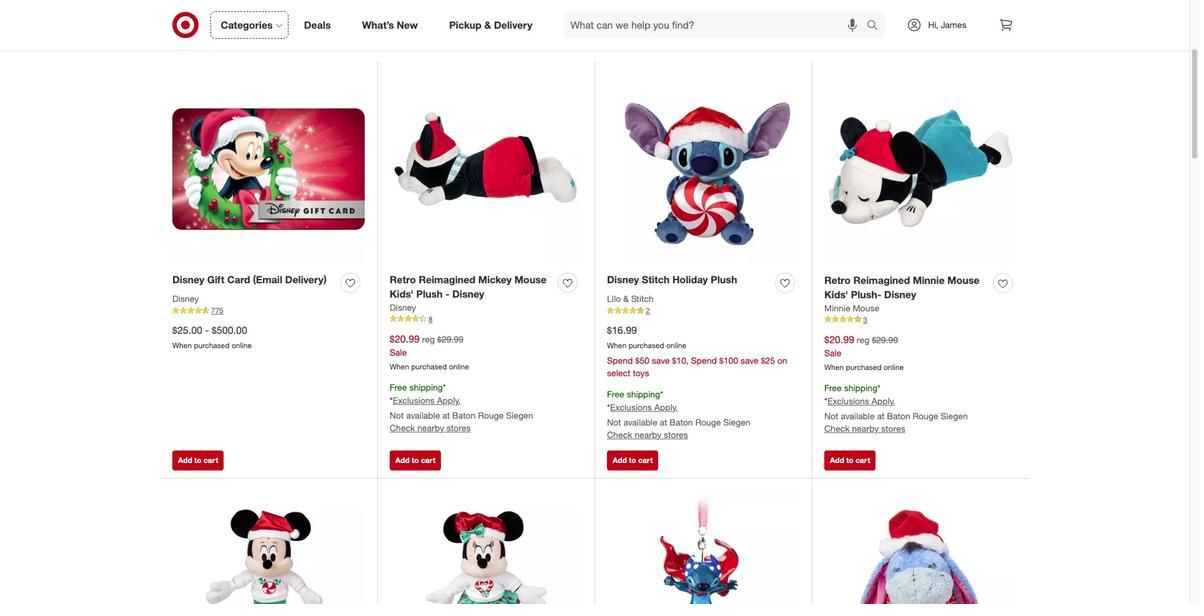 Task type: locate. For each thing, give the bounding box(es) containing it.
0 horizontal spatial check nearby stores button
[[390, 422, 471, 435]]

kids' inside retro reimagined minnie mouse kids' plush- disney
[[824, 288, 848, 301]]

apply.
[[437, 396, 460, 406], [872, 396, 895, 407], [654, 402, 678, 413]]

2 horizontal spatial exclusions apply. button
[[828, 396, 895, 408]]

1 horizontal spatial retro
[[824, 274, 851, 287]]

0 horizontal spatial plush
[[416, 288, 443, 300]]

$20.99
[[390, 333, 420, 345], [824, 333, 854, 346]]

available
[[406, 411, 440, 421], [841, 411, 875, 422], [624, 417, 657, 428]]

stores
[[447, 423, 471, 434], [881, 424, 905, 434], [664, 429, 688, 440]]

add to cart button for disney stitch holiday plush
[[607, 451, 659, 471]]

0 horizontal spatial free shipping * * exclusions apply. not available at baton rouge siegen check nearby stores
[[390, 383, 533, 434]]

delivery for pickup & delivery
[[494, 18, 532, 31]]

check
[[390, 423, 415, 434], [824, 424, 850, 434], [607, 429, 632, 440]]

pickup & delivery
[[449, 18, 532, 31]]

1 vertical spatial -
[[205, 324, 209, 337]]

2 horizontal spatial stores
[[881, 424, 905, 434]]

new
[[397, 18, 418, 31]]

retro reimagined minnie mouse kids' plush- disney image
[[824, 73, 1017, 266], [824, 73, 1017, 266]]

add to cart for retro reimagined mickey mouse kids' plush - disney
[[395, 456, 436, 465]]

(email
[[253, 274, 282, 286]]

What can we help you find? suggestions appear below search field
[[563, 11, 870, 39]]

to
[[194, 456, 202, 465], [412, 456, 419, 465], [629, 456, 636, 465], [846, 456, 854, 465]]

1 horizontal spatial baton
[[670, 417, 693, 428]]

save right $50
[[652, 355, 670, 366]]

0 horizontal spatial baton
[[452, 411, 476, 421]]

nearby for plush-
[[852, 424, 879, 434]]

1 horizontal spatial sale
[[824, 348, 842, 358]]

1 horizontal spatial shipping
[[627, 389, 660, 400]]

0 horizontal spatial save
[[652, 355, 670, 366]]

$20.99 reg $29.99 sale when purchased online down 3
[[824, 333, 904, 372]]

free shipping * * exclusions apply. not available at baton rouge siegen check nearby stores for disney
[[824, 383, 968, 434]]

$25.00
[[172, 324, 202, 337]]

disney inside "link"
[[607, 274, 639, 286]]

5,292
[[168, 22, 204, 40]]

at
[[443, 411, 450, 421], [877, 411, 885, 422], [660, 417, 667, 428]]

$500.00
[[212, 324, 247, 337]]

2 horizontal spatial check nearby stores button
[[824, 423, 905, 435]]

1 horizontal spatial not
[[607, 417, 621, 428]]

1 horizontal spatial reimagined
[[854, 274, 910, 287]]

disney
[[172, 274, 205, 286], [607, 274, 639, 286], [452, 288, 484, 300], [884, 288, 916, 301], [172, 294, 199, 304], [390, 302, 416, 313]]

1 horizontal spatial check nearby stores button
[[607, 429, 688, 441]]

0 horizontal spatial spend
[[607, 355, 633, 366]]

2 to from the left
[[412, 456, 419, 465]]

pickup
[[449, 18, 482, 31], [691, 26, 722, 39]]

mouse up 3 link
[[948, 274, 980, 287]]

1 add to cart button from the left
[[172, 451, 224, 471]]

$29.99 down 3 link
[[872, 335, 898, 345]]

spend right $10,
[[691, 355, 717, 366]]

shop in store
[[758, 26, 817, 39]]

stores for -
[[447, 423, 471, 434]]

4 cart from the left
[[856, 456, 870, 465]]

1 horizontal spatial save
[[741, 355, 759, 366]]

0 horizontal spatial shipping
[[409, 383, 443, 393]]

2 horizontal spatial free
[[824, 383, 842, 394]]

stitch
[[642, 274, 670, 286], [631, 294, 654, 304]]

2 horizontal spatial at
[[877, 411, 885, 422]]

0 horizontal spatial $29.99
[[437, 334, 463, 345]]

online down 8 link
[[449, 362, 469, 371]]

1 horizontal spatial free
[[607, 389, 624, 400]]

online inside $16.99 when purchased online spend $50 save $10, spend $100 save $25 on select toys
[[666, 341, 686, 350]]

mouse right the mickey
[[514, 274, 547, 286]]

check nearby stores button for plush
[[390, 422, 471, 435]]

save left $25
[[741, 355, 759, 366]]

&
[[484, 18, 491, 31], [623, 294, 629, 304]]

add to cart for disney stitch holiday plush
[[613, 456, 653, 465]]

0 horizontal spatial at
[[443, 411, 450, 421]]

1 horizontal spatial $20.99 reg $29.99 sale when purchased online
[[824, 333, 904, 372]]

2 horizontal spatial siegen
[[941, 411, 968, 422]]

disney gift card (email delivery) image
[[172, 73, 365, 266]]

minnie inside retro reimagined minnie mouse kids' plush- disney
[[913, 274, 945, 287]]

0 vertical spatial plush
[[711, 274, 737, 286]]

stores for disney
[[881, 424, 905, 434]]

when inside $16.99 when purchased online spend $50 save $10, spend $100 save $25 on select toys
[[607, 341, 627, 350]]

0 vertical spatial &
[[484, 18, 491, 31]]

1 horizontal spatial mouse
[[853, 303, 879, 313]]

apply. for -
[[437, 396, 460, 406]]

0 horizontal spatial reimagined
[[419, 274, 475, 286]]

2 add from the left
[[395, 456, 410, 465]]

1 horizontal spatial reg
[[857, 335, 870, 345]]

reimagined inside retro reimagined minnie mouse kids' plush- disney
[[854, 274, 910, 287]]

add for disney stitch holiday plush
[[613, 456, 627, 465]]

-
[[445, 288, 450, 300], [205, 324, 209, 337]]

reimagined for disney
[[854, 274, 910, 287]]

retro inside retro reimagined mickey mouse kids' plush - disney
[[390, 274, 416, 286]]

3 add to cart button from the left
[[607, 451, 659, 471]]

check nearby stores button
[[390, 422, 471, 435], [824, 423, 905, 435], [607, 429, 688, 441]]

retro for retro reimagined mickey mouse kids' plush - disney
[[390, 274, 416, 286]]

cart for disney gift card (email delivery)
[[204, 456, 218, 465]]

reimagined
[[419, 274, 475, 286], [854, 274, 910, 287]]

stitch up lilo & stitch on the right of page
[[642, 274, 670, 286]]

baton for disney
[[887, 411, 910, 422]]

reg down 8
[[422, 334, 435, 345]]

0 horizontal spatial &
[[484, 18, 491, 31]]

select
[[607, 368, 631, 378]]

stitch up 2
[[631, 294, 654, 304]]

search
[[861, 20, 891, 32]]

purchased
[[194, 341, 230, 350], [629, 341, 664, 350], [411, 362, 447, 371], [846, 363, 882, 372]]

$20.99 reg $29.99 sale when purchased online
[[390, 333, 469, 371], [824, 333, 904, 372]]

0 horizontal spatial exclusions
[[393, 396, 435, 406]]

0 horizontal spatial reg
[[422, 334, 435, 345]]

- inside $25.00 - $500.00 when purchased online
[[205, 324, 209, 337]]

add
[[178, 456, 192, 465], [395, 456, 410, 465], [613, 456, 627, 465], [830, 456, 844, 465]]

$20.99 for plush-
[[824, 333, 854, 346]]

reimagined inside retro reimagined mickey mouse kids' plush - disney
[[419, 274, 475, 286]]

2 horizontal spatial shipping
[[844, 383, 878, 394]]

0 vertical spatial stitch
[[642, 274, 670, 286]]

exclusions apply. button
[[393, 395, 460, 407], [828, 396, 895, 408], [610, 401, 678, 414]]

purchased up $50
[[629, 341, 664, 350]]

exclusions for plush-
[[828, 396, 869, 407]]

add to cart button for disney gift card (email delivery)
[[172, 451, 224, 471]]

plush up 8
[[416, 288, 443, 300]]

2 horizontal spatial nearby
[[852, 424, 879, 434]]

1 add to cart from the left
[[178, 456, 218, 465]]

nearby
[[417, 423, 444, 434], [852, 424, 879, 434], [635, 429, 662, 440]]

2 add to cart from the left
[[395, 456, 436, 465]]

1 horizontal spatial delivery
[[902, 26, 938, 39]]

1 horizontal spatial free shipping * * exclusions apply. not available at baton rouge siegen check nearby stores
[[607, 389, 751, 440]]

cart for retro reimagined mickey mouse kids' plush - disney
[[421, 456, 436, 465]]

0 horizontal spatial pickup
[[449, 18, 482, 31]]

at for -
[[443, 411, 450, 421]]

rouge for disney
[[913, 411, 938, 422]]

pickup inside button
[[691, 26, 722, 39]]

spend
[[607, 355, 633, 366], [691, 355, 717, 366]]

retro
[[390, 274, 416, 286], [824, 274, 851, 287]]

0 horizontal spatial free
[[390, 383, 407, 393]]

0 horizontal spatial minnie
[[824, 303, 850, 313]]

kids' for retro reimagined mickey mouse kids' plush - disney
[[390, 288, 413, 300]]

delivery)
[[285, 274, 327, 286]]

mouse up 3
[[853, 303, 879, 313]]

$50
[[635, 355, 649, 366]]

retro inside retro reimagined minnie mouse kids' plush- disney
[[824, 274, 851, 287]]

same day delivery button
[[830, 19, 946, 46]]

0 horizontal spatial -
[[205, 324, 209, 337]]

0 horizontal spatial sale
[[390, 347, 407, 358]]

lilo
[[607, 294, 621, 304]]

1 horizontal spatial minnie
[[913, 274, 945, 287]]

4 add to cart from the left
[[830, 456, 870, 465]]

$29.99
[[437, 334, 463, 345], [872, 335, 898, 345]]

0 horizontal spatial delivery
[[494, 18, 532, 31]]

775
[[211, 306, 224, 315]]

reg for plush-
[[857, 335, 870, 345]]

disney stitch holiday plush image
[[607, 73, 799, 266], [607, 73, 799, 266]]

2 horizontal spatial rouge
[[913, 411, 938, 422]]

siegen
[[506, 411, 533, 421], [941, 411, 968, 422], [723, 417, 751, 428]]

disney gift card (email delivery)
[[172, 274, 327, 286]]

1 horizontal spatial pickup
[[691, 26, 722, 39]]

mickey
[[478, 274, 512, 286]]

3 add to cart from the left
[[613, 456, 653, 465]]

0 horizontal spatial $20.99 reg $29.99 sale when purchased online
[[390, 333, 469, 371]]

- up 8 link
[[445, 288, 450, 300]]

shipping button
[[951, 19, 1022, 46]]

1 vertical spatial plush
[[416, 288, 443, 300]]

when
[[172, 341, 192, 350], [607, 341, 627, 350], [390, 362, 409, 371], [824, 363, 844, 372]]

1 horizontal spatial check
[[607, 429, 632, 440]]

free shipping * * exclusions apply. not available at baton rouge siegen check nearby stores
[[390, 383, 533, 434], [824, 383, 968, 434], [607, 389, 751, 440]]

shipping
[[409, 383, 443, 393], [844, 383, 878, 394], [627, 389, 660, 400]]

pickup for pickup & delivery
[[449, 18, 482, 31]]

mouse inside retro reimagined mickey mouse kids' plush - disney
[[514, 274, 547, 286]]

mouse inside retro reimagined minnie mouse kids' plush- disney
[[948, 274, 980, 287]]

check for plush
[[390, 423, 415, 434]]

reg
[[422, 334, 435, 345], [857, 335, 870, 345]]

disney link for retro reimagined mickey mouse kids' plush - disney
[[390, 301, 416, 314]]

3 link
[[824, 315, 1017, 326]]

1 horizontal spatial disney link
[[390, 301, 416, 314]]

1 horizontal spatial $20.99
[[824, 333, 854, 346]]

0 horizontal spatial exclusions apply. button
[[393, 395, 460, 407]]

disney mickey mouse holiday plush image
[[172, 491, 365, 605], [172, 491, 365, 605]]

plush
[[711, 274, 737, 286], [416, 288, 443, 300]]

reimagined up the plush-
[[854, 274, 910, 287]]

& for pickup
[[484, 18, 491, 31]]

disney lilo & stitch superhero stitch christmas tree ornament - disney store image
[[607, 491, 799, 605], [607, 491, 799, 605]]

not for plush
[[390, 411, 404, 421]]

0 horizontal spatial mouse
[[514, 274, 547, 286]]

add to cart for disney gift card (email delivery)
[[178, 456, 218, 465]]

0 horizontal spatial $20.99
[[390, 333, 420, 345]]

0 vertical spatial -
[[445, 288, 450, 300]]

2 horizontal spatial available
[[841, 411, 875, 422]]

exclusions for plush
[[393, 396, 435, 406]]

*
[[443, 383, 446, 393], [878, 383, 881, 394], [660, 389, 663, 400], [390, 396, 393, 406], [824, 396, 828, 407], [607, 402, 610, 413]]

3 to from the left
[[629, 456, 636, 465]]

0 horizontal spatial kids'
[[390, 288, 413, 300]]

0 horizontal spatial disney link
[[172, 293, 199, 305]]

to for retro reimagined minnie mouse kids' plush- disney
[[846, 456, 854, 465]]

purchased down 8
[[411, 362, 447, 371]]

1 horizontal spatial plush
[[711, 274, 737, 286]]

2 horizontal spatial exclusions
[[828, 396, 869, 407]]

1 horizontal spatial -
[[445, 288, 450, 300]]

lilo & stitch
[[607, 294, 654, 304]]

gift
[[207, 274, 224, 286]]

retro reimagined mickey mouse kids' plush - disney
[[390, 274, 547, 300]]

day
[[882, 26, 899, 39]]

add for disney gift card (email delivery)
[[178, 456, 192, 465]]

$29.99 down 8 link
[[437, 334, 463, 345]]

3 cart from the left
[[638, 456, 653, 465]]

1 horizontal spatial kids'
[[824, 288, 848, 301]]

plush inside retro reimagined mickey mouse kids' plush - disney
[[416, 288, 443, 300]]

reg for plush
[[422, 334, 435, 345]]

2 horizontal spatial mouse
[[948, 274, 980, 287]]

2 horizontal spatial baton
[[887, 411, 910, 422]]

online up $10,
[[666, 341, 686, 350]]

online down $500.00
[[232, 341, 252, 350]]

disney link
[[172, 293, 199, 305], [390, 301, 416, 314]]

4 add to cart button from the left
[[824, 451, 876, 471]]

0 horizontal spatial nearby
[[417, 423, 444, 434]]

1 horizontal spatial spend
[[691, 355, 717, 366]]

retro reimagined minnie mouse kids' plush- disney
[[824, 274, 980, 301]]

0 horizontal spatial apply.
[[437, 396, 460, 406]]

reg down 3
[[857, 335, 870, 345]]

0 horizontal spatial not
[[390, 411, 404, 421]]

775 link
[[172, 305, 365, 316]]

1 vertical spatial &
[[623, 294, 629, 304]]

stitch inside "link"
[[642, 274, 670, 286]]

delivery inside button
[[902, 26, 938, 39]]

0 horizontal spatial retro
[[390, 274, 416, 286]]

0 horizontal spatial rouge
[[478, 411, 504, 421]]

purchased down $500.00
[[194, 341, 230, 350]]

2 horizontal spatial free shipping * * exclusions apply. not available at baton rouge siegen check nearby stores
[[824, 383, 968, 434]]

not
[[390, 411, 404, 421], [824, 411, 838, 422], [607, 417, 621, 428]]

4 to from the left
[[846, 456, 854, 465]]

$20.99 reg $29.99 sale when purchased online down 8
[[390, 333, 469, 371]]

4 add from the left
[[830, 456, 844, 465]]

reimagined for -
[[419, 274, 475, 286]]

kids' inside retro reimagined mickey mouse kids' plush - disney
[[390, 288, 413, 300]]

$29.99 for -
[[437, 334, 463, 345]]

2 horizontal spatial apply.
[[872, 396, 895, 407]]

0 vertical spatial minnie
[[913, 274, 945, 287]]

2 horizontal spatial check
[[824, 424, 850, 434]]

2 cart from the left
[[421, 456, 436, 465]]

save
[[652, 355, 670, 366], [741, 355, 759, 366]]

1 add from the left
[[178, 456, 192, 465]]

rouge for -
[[478, 411, 504, 421]]

minnie
[[913, 274, 945, 287], [824, 303, 850, 313]]

0 horizontal spatial stores
[[447, 423, 471, 434]]

0 horizontal spatial check
[[390, 423, 415, 434]]

1 cart from the left
[[204, 456, 218, 465]]

2 spend from the left
[[691, 355, 717, 366]]

disney minnie mouse holiday plush image
[[390, 491, 582, 605], [390, 491, 582, 605]]

spend up select
[[607, 355, 633, 366]]

0 horizontal spatial available
[[406, 411, 440, 421]]

retro reimagined mickey mouse kids' plush - disney image
[[390, 73, 582, 266], [390, 73, 582, 266]]

1 horizontal spatial $29.99
[[872, 335, 898, 345]]

& for lilo
[[623, 294, 629, 304]]

free
[[390, 383, 407, 393], [824, 383, 842, 394], [607, 389, 624, 400]]

exclusions
[[393, 396, 435, 406], [828, 396, 869, 407], [610, 402, 652, 413]]

2 add to cart button from the left
[[390, 451, 441, 471]]

purchased down 3
[[846, 363, 882, 372]]

1 horizontal spatial &
[[623, 294, 629, 304]]

1 horizontal spatial exclusions
[[610, 402, 652, 413]]

plush right holiday
[[711, 274, 737, 286]]

0 horizontal spatial siegen
[[506, 411, 533, 421]]

add for retro reimagined minnie mouse kids' plush- disney
[[830, 456, 844, 465]]

online
[[232, 341, 252, 350], [666, 341, 686, 350], [449, 362, 469, 371], [884, 363, 904, 372]]

2 horizontal spatial not
[[824, 411, 838, 422]]

disney winnie the pooh eeyore holiday kids' weighted plush image
[[824, 491, 1017, 605], [824, 491, 1017, 605]]

reimagined up 8
[[419, 274, 475, 286]]

- right $25.00
[[205, 324, 209, 337]]

sale
[[390, 347, 407, 358], [824, 348, 842, 358]]

siegen for disney
[[941, 411, 968, 422]]

not for plush-
[[824, 411, 838, 422]]

1 to from the left
[[194, 456, 202, 465]]

3 add from the left
[[613, 456, 627, 465]]



Task type: describe. For each thing, give the bounding box(es) containing it.
holiday
[[672, 274, 708, 286]]

plush inside disney stitch holiday plush "link"
[[711, 274, 737, 286]]

minnie mouse link
[[824, 302, 879, 315]]

$25
[[761, 355, 775, 366]]

available for plush-
[[841, 411, 875, 422]]

pickup & delivery link
[[439, 11, 548, 39]]

1 save from the left
[[652, 355, 670, 366]]

delivery for same day delivery
[[902, 26, 938, 39]]

cart for retro reimagined minnie mouse kids' plush- disney
[[856, 456, 870, 465]]

disney link for disney gift card (email delivery)
[[172, 293, 199, 305]]

disney stitch holiday plush
[[607, 274, 737, 286]]

shop in store button
[[735, 19, 825, 46]]

cart for disney stitch holiday plush
[[638, 456, 653, 465]]

3
[[863, 315, 867, 325]]

baton for -
[[452, 411, 476, 421]]

online down 3 link
[[884, 363, 904, 372]]

retro reimagined mickey mouse kids' plush - disney link
[[390, 273, 553, 301]]

$20.99 for plush
[[390, 333, 420, 345]]

minnie mouse
[[824, 303, 879, 313]]

search button
[[861, 11, 891, 41]]

1 vertical spatial stitch
[[631, 294, 654, 304]]

free for plush
[[390, 383, 407, 393]]

add for retro reimagined mickey mouse kids' plush - disney
[[395, 456, 410, 465]]

mouse for retro reimagined mickey mouse kids' plush - disney
[[514, 274, 547, 286]]

- inside retro reimagined mickey mouse kids' plush - disney
[[445, 288, 450, 300]]

plush-
[[851, 288, 881, 301]]

1 horizontal spatial stores
[[664, 429, 688, 440]]

to for retro reimagined mickey mouse kids' plush - disney
[[412, 456, 419, 465]]

8 link
[[390, 314, 582, 325]]

disney inside retro reimagined minnie mouse kids' plush- disney
[[884, 288, 916, 301]]

purchased inside $25.00 - $500.00 when purchased online
[[194, 341, 230, 350]]

$16.99
[[607, 324, 637, 337]]

pickup button
[[668, 19, 730, 46]]

hi, james
[[928, 19, 967, 30]]

what's new link
[[351, 11, 434, 39]]

sale for retro reimagined mickey mouse kids' plush - disney
[[390, 347, 407, 358]]

1 horizontal spatial apply.
[[654, 402, 678, 413]]

on
[[777, 355, 787, 366]]

1 horizontal spatial siegen
[[723, 417, 751, 428]]

shop
[[758, 26, 781, 39]]

1 horizontal spatial nearby
[[635, 429, 662, 440]]

store
[[795, 26, 817, 39]]

1 horizontal spatial rouge
[[695, 417, 721, 428]]

disney inside retro reimagined mickey mouse kids' plush - disney
[[452, 288, 484, 300]]

shipping for plush-
[[844, 383, 878, 394]]

mouse for retro reimagined minnie mouse kids' plush- disney
[[948, 274, 980, 287]]

free for plush-
[[824, 383, 842, 394]]

deals link
[[293, 11, 346, 39]]

lilo & stitch link
[[607, 293, 654, 305]]

exclusions apply. button for plush
[[393, 395, 460, 407]]

8
[[428, 315, 433, 324]]

at for disney
[[877, 411, 885, 422]]

2 save from the left
[[741, 355, 759, 366]]

2 link
[[607, 305, 799, 316]]

shipping
[[974, 26, 1014, 39]]

add to cart for retro reimagined minnie mouse kids' plush- disney
[[830, 456, 870, 465]]

pickup for pickup
[[691, 26, 722, 39]]

add to cart button for retro reimagined minnie mouse kids' plush- disney
[[824, 451, 876, 471]]

disney gift card (email delivery) link
[[172, 273, 327, 287]]

what's
[[362, 18, 394, 31]]

nearby for plush
[[417, 423, 444, 434]]

$16.99 when purchased online spend $50 save $10, spend $100 save $25 on select toys
[[607, 324, 787, 378]]

categories link
[[210, 11, 288, 39]]

apply. for disney
[[872, 396, 895, 407]]

1 horizontal spatial at
[[660, 417, 667, 428]]

to for disney stitch holiday plush
[[629, 456, 636, 465]]

siegen for -
[[506, 411, 533, 421]]

disney stitch holiday plush link
[[607, 273, 737, 287]]

$29.99 for disney
[[872, 335, 898, 345]]

free shipping * * exclusions apply. not available at baton rouge siegen check nearby stores for -
[[390, 383, 533, 434]]

toys
[[633, 368, 649, 378]]

1 horizontal spatial available
[[624, 417, 657, 428]]

retro for retro reimagined minnie mouse kids' plush- disney
[[824, 274, 851, 287]]

same day delivery
[[854, 26, 938, 39]]

categories
[[221, 18, 273, 31]]

$25.00 - $500.00 when purchased online
[[172, 324, 252, 350]]

shipping for plush
[[409, 383, 443, 393]]

kids' for retro reimagined minnie mouse kids' plush- disney
[[824, 288, 848, 301]]

available for plush
[[406, 411, 440, 421]]

when inside $25.00 - $500.00 when purchased online
[[172, 341, 192, 350]]

exclusions apply. button for plush-
[[828, 396, 895, 408]]

to for disney gift card (email delivery)
[[194, 456, 202, 465]]

results
[[208, 22, 254, 40]]

what's new
[[362, 18, 418, 31]]

$10,
[[672, 355, 689, 366]]

purchased inside $16.99 when purchased online spend $50 save $10, spend $100 save $25 on select toys
[[629, 341, 664, 350]]

2
[[646, 306, 650, 315]]

1 spend from the left
[[607, 355, 633, 366]]

check for plush-
[[824, 424, 850, 434]]

hi,
[[928, 19, 938, 30]]

online inside $25.00 - $500.00 when purchased online
[[232, 341, 252, 350]]

$100
[[719, 355, 738, 366]]

$20.99 reg $29.99 sale when purchased online for plush-
[[824, 333, 904, 372]]

check nearby stores button for plush-
[[824, 423, 905, 435]]

same
[[854, 26, 879, 39]]

retro reimagined minnie mouse kids' plush- disney link
[[824, 274, 988, 302]]

$20.99 reg $29.99 sale when purchased online for plush
[[390, 333, 469, 371]]

card
[[227, 274, 250, 286]]

1 horizontal spatial exclusions apply. button
[[610, 401, 678, 414]]

1 vertical spatial minnie
[[824, 303, 850, 313]]

sale for retro reimagined minnie mouse kids' plush- disney
[[824, 348, 842, 358]]

add to cart button for retro reimagined mickey mouse kids' plush - disney
[[390, 451, 441, 471]]

james
[[941, 19, 967, 30]]

deals
[[304, 18, 331, 31]]

5,292 results
[[168, 22, 254, 40]]

in
[[784, 26, 792, 39]]



Task type: vqa. For each thing, say whether or not it's contained in the screenshot.
leftmost -
yes



